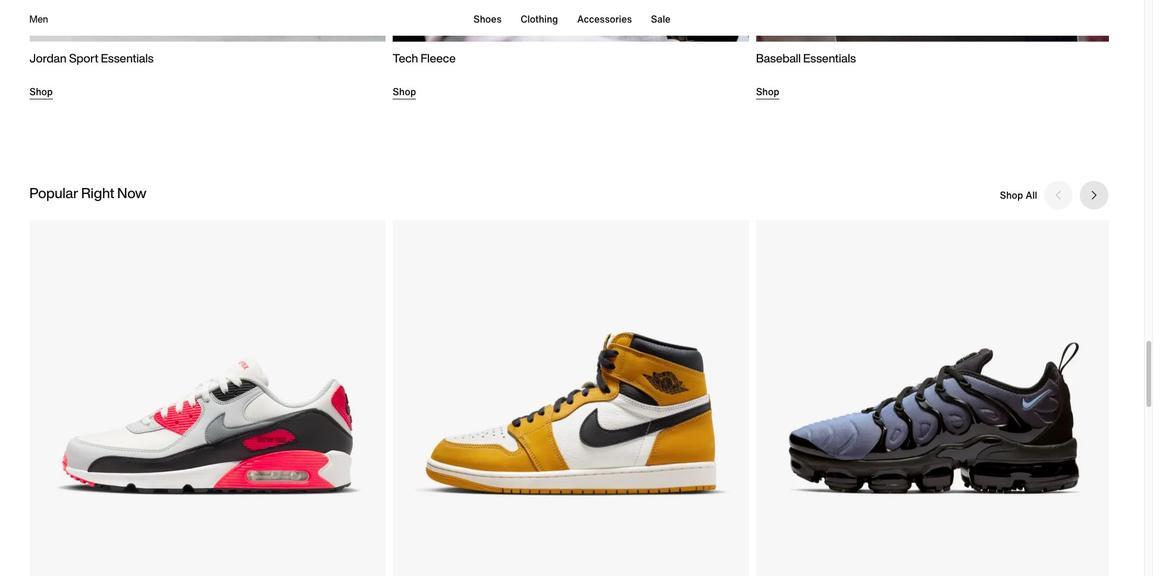 Task type: vqa. For each thing, say whether or not it's contained in the screenshot.
TO
no



Task type: locate. For each thing, give the bounding box(es) containing it.
1 horizontal spatial men's shoes, clothing & accessories image
[[393, 0, 749, 100]]

2 men's shoes, clothing & accessories image from the left
[[393, 0, 749, 100]]

jordan sport essentials
[[29, 49, 154, 67]]

1 shop link from the left
[[29, 85, 53, 99]]

0 horizontal spatial men's shoes, clothing & accessories image
[[29, 0, 386, 100]]

2 essentials from the left
[[804, 49, 856, 67]]

sale link
[[651, 10, 671, 29]]

shop
[[29, 85, 53, 99], [393, 85, 416, 99], [756, 85, 780, 99], [1000, 188, 1024, 203]]

shop link down baseball
[[756, 85, 780, 99]]

0 horizontal spatial essentials
[[101, 49, 154, 67]]

secondary element
[[29, 0, 1115, 36]]

sport
[[69, 49, 99, 67]]

shop link for tech fleece
[[393, 85, 416, 99]]

1 horizontal spatial men's shoes image
[[393, 220, 749, 576]]

sale
[[651, 12, 671, 26]]

1 horizontal spatial shop link
[[393, 85, 416, 99]]

shop link for baseball essentials
[[756, 85, 780, 99]]

all
[[1026, 188, 1038, 203]]

shop link down jordan
[[29, 85, 53, 99]]

2 men's shoes image from the left
[[393, 220, 749, 576]]

menu containing shoes
[[474, 10, 671, 29]]

1 men's shoes, clothing & accessories image from the left
[[29, 0, 386, 100]]

3 shop link from the left
[[756, 85, 780, 99]]

1 horizontal spatial essentials
[[804, 49, 856, 67]]

menu inside secondary element
[[474, 10, 671, 29]]

shop for jordan
[[29, 85, 53, 99]]

popular right now
[[29, 182, 147, 204]]

men's shoes image
[[29, 220, 386, 576], [393, 220, 749, 576], [756, 220, 1113, 576]]

accessories link
[[577, 10, 632, 29]]

0 horizontal spatial men's shoes image
[[29, 220, 386, 576]]

menu
[[474, 10, 671, 29]]

shop link down the tech
[[393, 85, 416, 99]]

tech fleece
[[393, 49, 456, 67]]

essentials
[[101, 49, 154, 67], [804, 49, 856, 67]]

men's shoes, clothing & accessories image containing tech fleece
[[393, 0, 749, 100]]

shop down baseball
[[756, 85, 780, 99]]

popular
[[29, 182, 78, 204]]

3 men's shoes, clothing & accessories image from the left
[[756, 0, 1113, 100]]

2 horizontal spatial men's shoes image
[[756, 220, 1113, 576]]

2 horizontal spatial men's shoes, clothing & accessories image
[[756, 0, 1113, 100]]

shop link for jordan sport essentials
[[29, 85, 53, 99]]

shoes
[[474, 12, 502, 26]]

0 horizontal spatial shop link
[[29, 85, 53, 99]]

essentials right sport
[[101, 49, 154, 67]]

shop link
[[29, 85, 53, 99], [393, 85, 416, 99], [756, 85, 780, 99]]

essentials right baseball
[[804, 49, 856, 67]]

shop down the tech
[[393, 85, 416, 99]]

fleece
[[421, 49, 456, 67]]

now
[[117, 182, 147, 204]]

2 shop link from the left
[[393, 85, 416, 99]]

shop all
[[1000, 188, 1038, 203]]

shoes link
[[474, 10, 502, 29]]

jordan
[[29, 49, 67, 67]]

1 men's shoes image from the left
[[29, 220, 386, 576]]

men's shoes, clothing & accessories image
[[29, 0, 386, 100], [393, 0, 749, 100], [756, 0, 1113, 100]]

2 horizontal spatial shop link
[[756, 85, 780, 99]]

men's shoes, clothing & accessories image containing baseball essentials
[[756, 0, 1113, 100]]

shop down jordan
[[29, 85, 53, 99]]



Task type: describe. For each thing, give the bounding box(es) containing it.
shop left all
[[1000, 188, 1024, 203]]

right
[[81, 182, 114, 204]]

baseball essentials
[[756, 49, 856, 67]]

shop for tech
[[393, 85, 416, 99]]

baseball
[[756, 49, 801, 67]]

shop for baseball
[[756, 85, 780, 99]]

tech
[[393, 49, 418, 67]]

men
[[29, 12, 48, 26]]

1 essentials from the left
[[101, 49, 154, 67]]

accessories
[[577, 12, 632, 26]]

clothing
[[521, 12, 558, 26]]

3 men's shoes image from the left
[[756, 220, 1113, 576]]

clothing link
[[521, 10, 558, 29]]

men's shoes, clothing & accessories image containing jordan sport essentials
[[29, 0, 386, 100]]

shop all link
[[997, 187, 1041, 204]]



